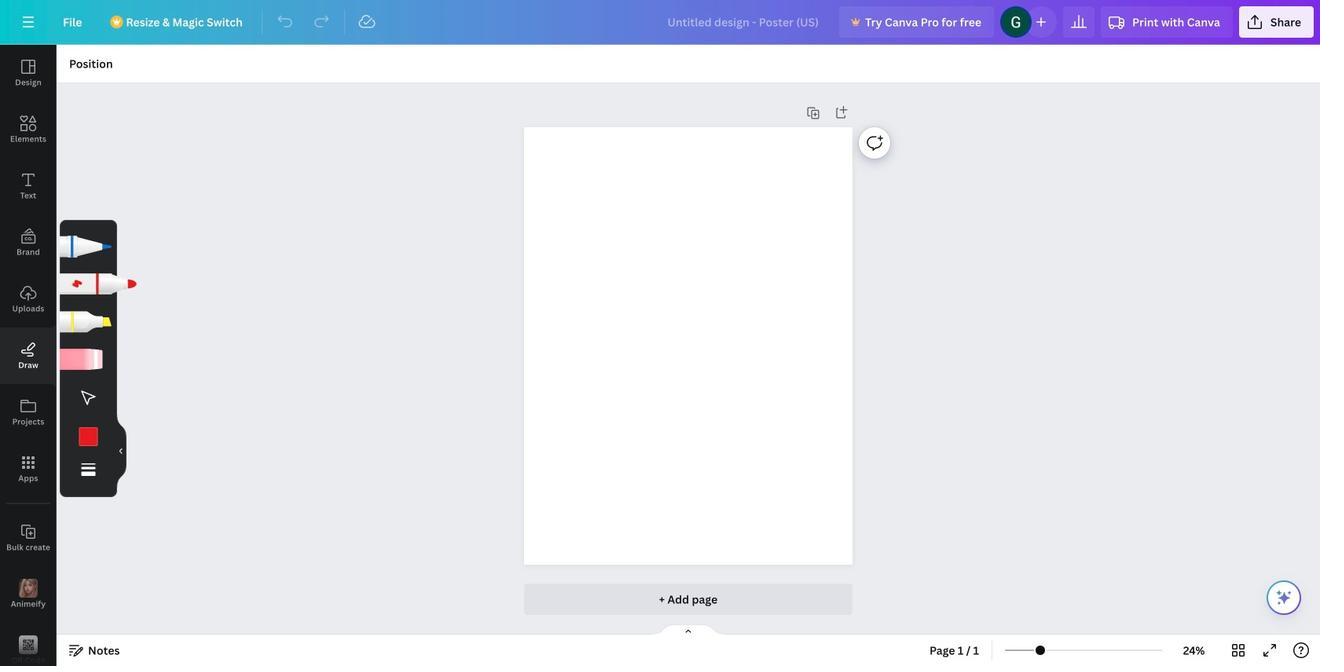 Task type: vqa. For each thing, say whether or not it's contained in the screenshot.
The All
no



Task type: describe. For each thing, give the bounding box(es) containing it.
Zoom button
[[1169, 638, 1220, 663]]

canva assistant image
[[1275, 589, 1294, 607]]

show pages image
[[651, 624, 726, 637]]

side panel tab list
[[0, 45, 57, 666]]



Task type: locate. For each thing, give the bounding box(es) containing it.
#e7191f image
[[79, 428, 98, 446], [79, 428, 98, 446]]

hide image
[[116, 414, 127, 489]]

main menu bar
[[0, 0, 1320, 45]]

Design title text field
[[655, 6, 833, 38]]



